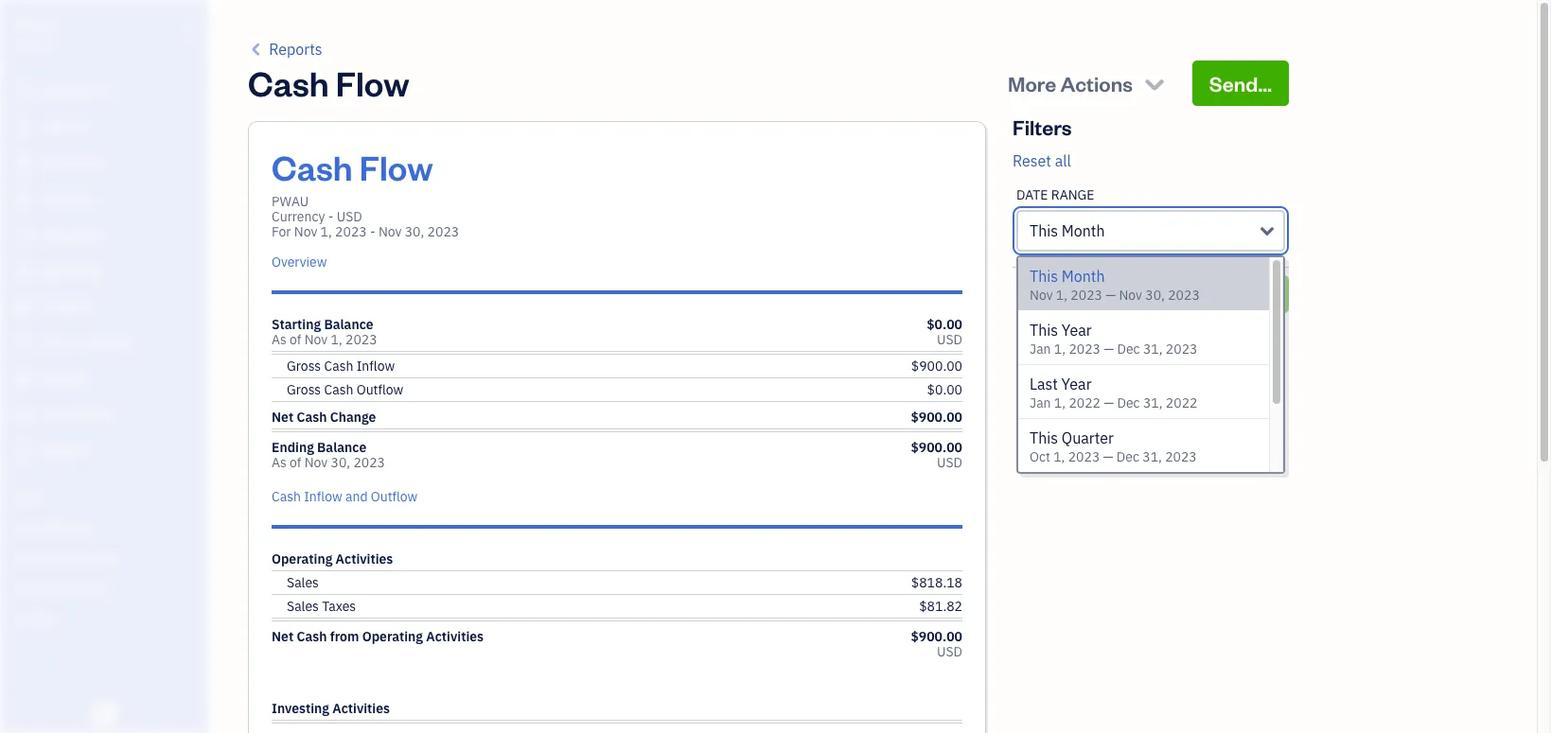 Task type: locate. For each thing, give the bounding box(es) containing it.
nov right for
[[294, 223, 317, 240]]

main element
[[0, 0, 256, 734]]

year
[[1062, 321, 1092, 340], [1062, 375, 1092, 394]]

0 vertical spatial inflow
[[357, 358, 395, 375]]

gross cash inflow
[[287, 358, 395, 375]]

0 horizontal spatial operating
[[272, 551, 333, 568]]

as inside starting balance as of nov 1, 2023
[[272, 331, 287, 348]]

month for this month nov 1, 2023 — nov 30, 2023
[[1062, 267, 1105, 286]]

0 vertical spatial as
[[272, 331, 287, 348]]

1 vertical spatial as
[[272, 454, 287, 471]]

month for this month
[[1062, 222, 1105, 240]]

$81.82
[[920, 598, 963, 615]]

1 vertical spatial inflow
[[304, 489, 342, 506]]

net down sales taxes
[[272, 629, 294, 646]]

year down close button
[[1062, 321, 1092, 340]]

operating
[[272, 551, 333, 568], [362, 629, 423, 646]]

2 jan from the top
[[1030, 395, 1051, 412]]

inflow up "gross cash outflow"
[[357, 358, 395, 375]]

0 vertical spatial sales
[[287, 575, 319, 592]]

2023
[[335, 223, 367, 240], [428, 223, 459, 240], [1071, 287, 1103, 304], [1169, 287, 1200, 304], [346, 331, 377, 348], [1069, 341, 1101, 358], [1166, 341, 1198, 358], [1069, 449, 1100, 466], [1166, 449, 1197, 466], [354, 454, 385, 471]]

3 this from the top
[[1030, 321, 1059, 340]]

pwau up for
[[272, 193, 309, 210]]

project image
[[12, 298, 35, 317]]

2022 up quarter
[[1069, 395, 1101, 412]]

31, up last year jan 1, 2022 — dec 31, 2022
[[1144, 341, 1163, 358]]

2 sales from the top
[[287, 598, 319, 615]]

jan down last
[[1030, 395, 1051, 412]]

dec inside this year jan 1, 2023 — dec 31, 2023
[[1118, 341, 1141, 358]]

1,
[[321, 223, 332, 240], [1056, 287, 1068, 304], [331, 331, 342, 348], [1055, 341, 1066, 358], [1055, 395, 1066, 412], [1054, 449, 1066, 466]]

as down overview at the left of the page
[[272, 331, 287, 348]]

reports
[[269, 40, 322, 59]]

1 vertical spatial gross
[[287, 382, 321, 399]]

cash up currency
[[272, 145, 353, 189]]

sales for sales taxes
[[287, 598, 319, 615]]

balance
[[324, 316, 374, 333], [317, 439, 367, 456]]

1 vertical spatial outflow
[[371, 489, 418, 506]]

year for this year
[[1062, 321, 1092, 340]]

2 $900.00 from the top
[[911, 409, 963, 426]]

this inside the this month nov 1, 2023 — nov 30, 2023
[[1030, 267, 1059, 286]]

0 vertical spatial 31,
[[1144, 341, 1163, 358]]

date range
[[1017, 187, 1095, 204]]

1 31, from the top
[[1144, 341, 1163, 358]]

jan inside last year jan 1, 2022 — dec 31, 2022
[[1030, 395, 1051, 412]]

31, down last year jan 1, 2022 — dec 31, 2022
[[1143, 449, 1163, 466]]

1, for this quarter
[[1054, 449, 1066, 466]]

this for this month nov 1, 2023 — nov 30, 2023
[[1030, 267, 1059, 286]]

usd
[[337, 208, 362, 225], [937, 331, 963, 348], [937, 454, 963, 471], [937, 644, 963, 661]]

for
[[272, 223, 291, 240]]

this down this month
[[1030, 267, 1059, 286]]

jan inside this year jan 1, 2023 — dec 31, 2023
[[1030, 341, 1051, 358]]

close button
[[1013, 276, 1197, 313]]

0 vertical spatial pwau
[[15, 17, 59, 36]]

— for last year
[[1104, 395, 1115, 412]]

0 vertical spatial jan
[[1030, 341, 1051, 358]]

cash up ending
[[297, 409, 327, 426]]

flow inside cash flow pwau currency - usd for nov 1, 2023 - nov 30, 2023
[[360, 145, 433, 189]]

this inside this quarter oct 1, 2023 — dec 31, 2023
[[1030, 429, 1059, 448]]

2022
[[1069, 395, 1101, 412], [1166, 395, 1198, 412]]

1, right oct at the right of page
[[1054, 449, 1066, 466]]

— up last year jan 1, 2022 — dec 31, 2022
[[1104, 341, 1115, 358]]

— inside the this month nov 1, 2023 — nov 30, 2023
[[1106, 287, 1116, 304]]

outflow
[[357, 382, 404, 399], [371, 489, 418, 506]]

1 vertical spatial 30,
[[1146, 287, 1165, 304]]

2 month from the top
[[1062, 267, 1105, 286]]

1, inside this year jan 1, 2023 — dec 31, 2023
[[1055, 341, 1066, 358]]

dec up this quarter oct 1, 2023 — dec 31, 2023
[[1118, 395, 1141, 412]]

1 this from the top
[[1030, 222, 1059, 240]]

1, inside this quarter oct 1, 2023 — dec 31, 2023
[[1054, 449, 1066, 466]]

1 vertical spatial flow
[[360, 145, 433, 189]]

usd for net cash from operating activities
[[937, 644, 963, 661]]

1 $0.00 from the top
[[927, 316, 963, 333]]

0 vertical spatial activities
[[336, 551, 393, 568]]

cash down sales taxes
[[297, 629, 327, 646]]

overview
[[272, 254, 327, 271]]

1, inside last year jan 1, 2022 — dec 31, 2022
[[1055, 395, 1066, 412]]

— up this year jan 1, 2023 — dec 31, 2023
[[1106, 287, 1116, 304]]

range
[[1052, 187, 1095, 204]]

this up last
[[1030, 321, 1059, 340]]

2 year from the top
[[1062, 375, 1092, 394]]

this month nov 1, 2023 — nov 30, 2023
[[1030, 267, 1200, 304]]

0 horizontal spatial 2022
[[1069, 395, 1101, 412]]

2 $900.00 usd from the top
[[911, 629, 963, 661]]

31, for last year
[[1144, 395, 1163, 412]]

0 vertical spatial dec
[[1118, 341, 1141, 358]]

this for this quarter oct 1, 2023 — dec 31, 2023
[[1030, 429, 1059, 448]]

team members image
[[14, 521, 203, 536]]

2 vertical spatial activities
[[333, 701, 390, 718]]

dec for this quarter
[[1117, 449, 1140, 466]]

$0.00 for $0.00
[[927, 382, 963, 399]]

net for net cash change
[[272, 409, 294, 426]]

— up quarter
[[1104, 395, 1115, 412]]

31, inside last year jan 1, 2022 — dec 31, 2022
[[1144, 395, 1163, 412]]

as for ending balance
[[272, 454, 287, 471]]

sales taxes
[[287, 598, 356, 615]]

balance down change
[[317, 439, 367, 456]]

1 vertical spatial of
[[290, 454, 301, 471]]

1 vertical spatial year
[[1062, 375, 1092, 394]]

$0.00
[[927, 316, 963, 333], [927, 382, 963, 399]]

this up oct at the right of page
[[1030, 429, 1059, 448]]

1 vertical spatial month
[[1062, 267, 1105, 286]]

4 this from the top
[[1030, 429, 1059, 448]]

1 jan from the top
[[1030, 341, 1051, 358]]

1 $900.00 from the top
[[912, 358, 963, 375]]

30, inside ending balance as of nov 30, 2023
[[331, 454, 350, 471]]

gross cash outflow
[[287, 382, 404, 399]]

31, inside this year jan 1, 2023 — dec 31, 2023
[[1144, 341, 1163, 358]]

chart image
[[12, 406, 35, 425]]

pwau owner
[[15, 17, 59, 52]]

1, down last
[[1055, 395, 1066, 412]]

of inside starting balance as of nov 1, 2023
[[290, 331, 301, 348]]

0 vertical spatial of
[[290, 331, 301, 348]]

0 horizontal spatial 30,
[[331, 454, 350, 471]]

2 vertical spatial 30,
[[331, 454, 350, 471]]

sales
[[287, 575, 319, 592], [287, 598, 319, 615]]

sales up sales taxes
[[287, 575, 319, 592]]

of for ending
[[290, 454, 301, 471]]

1 of from the top
[[290, 331, 301, 348]]

gross down starting balance as of nov 1, 2023
[[287, 358, 321, 375]]

pwau
[[15, 17, 59, 36], [272, 193, 309, 210]]

list box
[[1019, 258, 1284, 473]]

2022 up this quarter oct 1, 2023 — dec 31, 2023
[[1166, 395, 1198, 412]]

year right last
[[1062, 375, 1092, 394]]

of
[[290, 331, 301, 348], [290, 454, 301, 471]]

—
[[1106, 287, 1116, 304], [1104, 341, 1115, 358], [1104, 395, 1115, 412], [1104, 449, 1114, 466]]

2 horizontal spatial 30,
[[1146, 287, 1165, 304]]

all
[[1055, 151, 1072, 170]]

0 vertical spatial outflow
[[357, 382, 404, 399]]

month down range
[[1062, 222, 1105, 240]]

invoice image
[[12, 190, 35, 209]]

gross up net cash change
[[287, 382, 321, 399]]

of down net cash change
[[290, 454, 301, 471]]

dec inside last year jan 1, 2022 — dec 31, 2022
[[1118, 395, 1141, 412]]

1, inside starting balance as of nov 1, 2023
[[331, 331, 342, 348]]

1 net from the top
[[272, 409, 294, 426]]

month inside field
[[1062, 222, 1105, 240]]

jan up last
[[1030, 341, 1051, 358]]

this for this year jan 1, 2023 — dec 31, 2023
[[1030, 321, 1059, 340]]

jan for this year
[[1030, 341, 1051, 358]]

1 vertical spatial net
[[272, 629, 294, 646]]

0 vertical spatial month
[[1062, 222, 1105, 240]]

bank connections image
[[14, 581, 203, 596]]

nov right currency
[[379, 223, 402, 240]]

operating up sales taxes
[[272, 551, 333, 568]]

1 vertical spatial 31,
[[1144, 395, 1163, 412]]

of up gross cash inflow
[[290, 331, 301, 348]]

31, up this quarter oct 1, 2023 — dec 31, 2023
[[1144, 395, 1163, 412]]

flow
[[336, 61, 410, 105], [360, 145, 433, 189]]

0 vertical spatial flow
[[336, 61, 410, 105]]

2 as from the top
[[272, 454, 287, 471]]

2 $0.00 from the top
[[927, 382, 963, 399]]

2 of from the top
[[290, 454, 301, 471]]

1 vertical spatial balance
[[317, 439, 367, 456]]

date range element
[[1013, 172, 1290, 474]]

expense image
[[12, 262, 35, 281]]

0 vertical spatial $900.00 usd
[[911, 439, 963, 471]]

1 horizontal spatial inflow
[[357, 358, 395, 375]]

dec for this year
[[1118, 341, 1141, 358]]

1, inside the this month nov 1, 2023 — nov 30, 2023
[[1056, 287, 1068, 304]]

operating right from
[[362, 629, 423, 646]]

— for this quarter
[[1104, 449, 1114, 466]]

2 vertical spatial dec
[[1117, 449, 1140, 466]]

quarter
[[1062, 429, 1114, 448]]

cash flow
[[248, 61, 410, 105]]

1 horizontal spatial 30,
[[405, 223, 424, 240]]

1 vertical spatial $900.00 usd
[[911, 629, 963, 661]]

as down net cash change
[[272, 454, 287, 471]]

0 vertical spatial year
[[1062, 321, 1092, 340]]

0 vertical spatial 30,
[[405, 223, 424, 240]]

2023 inside ending balance as of nov 30, 2023
[[354, 454, 385, 471]]

2023 inside starting balance as of nov 1, 2023
[[346, 331, 377, 348]]

jan
[[1030, 341, 1051, 358], [1030, 395, 1051, 412]]

list box containing this month
[[1019, 258, 1284, 473]]

pwau inside main element
[[15, 17, 59, 36]]

this down the date range
[[1030, 222, 1059, 240]]

1 vertical spatial $0.00
[[927, 382, 963, 399]]

sales left taxes
[[287, 598, 319, 615]]

1, up gross cash inflow
[[331, 331, 342, 348]]

— inside last year jan 1, 2022 — dec 31, 2022
[[1104, 395, 1115, 412]]

2 gross from the top
[[287, 382, 321, 399]]

31,
[[1144, 341, 1163, 358], [1144, 395, 1163, 412], [1143, 449, 1163, 466]]

month inside the this month nov 1, 2023 — nov 30, 2023
[[1062, 267, 1105, 286]]

1 vertical spatial pwau
[[272, 193, 309, 210]]

balance inside starting balance as of nov 1, 2023
[[324, 316, 374, 333]]

of inside ending balance as of nov 30, 2023
[[290, 454, 301, 471]]

$900.00 usd
[[911, 439, 963, 471], [911, 629, 963, 661]]

chevrondown image
[[1142, 70, 1168, 97]]

usd inside "$0.00 usd"
[[937, 331, 963, 348]]

0 horizontal spatial pwau
[[15, 17, 59, 36]]

cash flow pwau currency - usd for nov 1, 2023 - nov 30, 2023
[[272, 145, 459, 240]]

1, left close
[[1056, 287, 1068, 304]]

filters
[[1013, 114, 1072, 140]]

nov up cash inflow and outflow
[[305, 454, 328, 471]]

dec up last year jan 1, 2022 — dec 31, 2022
[[1118, 341, 1141, 358]]

inflow left and at the left of the page
[[304, 489, 342, 506]]

net cash from operating activities
[[272, 629, 484, 646]]

send…
[[1210, 70, 1272, 97]]

as inside ending balance as of nov 30, 2023
[[272, 454, 287, 471]]

nov up gross cash inflow
[[305, 331, 328, 348]]

1 $900.00 usd from the top
[[911, 439, 963, 471]]

31, for this quarter
[[1143, 449, 1163, 466]]

cash up "gross cash outflow"
[[324, 358, 354, 375]]

0 vertical spatial $0.00
[[927, 316, 963, 333]]

year inside this year jan 1, 2023 — dec 31, 2023
[[1062, 321, 1092, 340]]

1 vertical spatial operating
[[362, 629, 423, 646]]

3 31, from the top
[[1143, 449, 1163, 466]]

1 vertical spatial dec
[[1118, 395, 1141, 412]]

30,
[[405, 223, 424, 240], [1146, 287, 1165, 304], [331, 454, 350, 471]]

3 $900.00 from the top
[[911, 439, 963, 456]]

operating activities
[[272, 551, 393, 568]]

— down quarter
[[1104, 449, 1114, 466]]

activities
[[336, 551, 393, 568], [426, 629, 484, 646], [333, 701, 390, 718]]

1 vertical spatial jan
[[1030, 395, 1051, 412]]

month
[[1062, 222, 1105, 240], [1062, 267, 1105, 286]]

this inside this year jan 1, 2023 — dec 31, 2023
[[1030, 321, 1059, 340]]

0 vertical spatial balance
[[324, 316, 374, 333]]

month down this month
[[1062, 267, 1105, 286]]

year for last year
[[1062, 375, 1092, 394]]

flow for cash flow
[[336, 61, 410, 105]]

1 month from the top
[[1062, 222, 1105, 240]]

taxes
[[322, 598, 356, 615]]

— inside this quarter oct 1, 2023 — dec 31, 2023
[[1104, 449, 1114, 466]]

1 sales from the top
[[287, 575, 319, 592]]

nov
[[294, 223, 317, 240], [379, 223, 402, 240], [1030, 287, 1053, 304], [1120, 287, 1143, 304], [305, 331, 328, 348], [305, 454, 328, 471]]

1 horizontal spatial pwau
[[272, 193, 309, 210]]

outflow right and at the left of the page
[[371, 489, 418, 506]]

0 vertical spatial net
[[272, 409, 294, 426]]

net
[[272, 409, 294, 426], [272, 629, 294, 646]]

1 as from the top
[[272, 331, 287, 348]]

year inside last year jan 1, 2022 — dec 31, 2022
[[1062, 375, 1092, 394]]

change
[[330, 409, 376, 426]]

1 gross from the top
[[287, 358, 321, 375]]

oct
[[1030, 449, 1051, 466]]

2 vertical spatial 31,
[[1143, 449, 1163, 466]]

cash
[[248, 61, 329, 105], [272, 145, 353, 189], [324, 358, 354, 375], [324, 382, 354, 399], [297, 409, 327, 426], [272, 489, 301, 506], [297, 629, 327, 646]]

inflow
[[357, 358, 395, 375], [304, 489, 342, 506]]

jan for last year
[[1030, 395, 1051, 412]]

-
[[328, 208, 334, 225], [370, 223, 375, 240]]

sales for sales
[[287, 575, 319, 592]]

more
[[1008, 70, 1057, 97]]

$900.00
[[912, 358, 963, 375], [911, 409, 963, 426], [911, 439, 963, 456], [911, 629, 963, 646]]

send… button
[[1193, 61, 1290, 106]]

outflow up change
[[357, 382, 404, 399]]

as
[[272, 331, 287, 348], [272, 454, 287, 471]]

1, up last
[[1055, 341, 1066, 358]]

1 horizontal spatial operating
[[362, 629, 423, 646]]

last year jan 1, 2022 — dec 31, 2022
[[1030, 375, 1198, 412]]

activities for investing activities
[[333, 701, 390, 718]]

1 vertical spatial sales
[[287, 598, 319, 615]]

0 horizontal spatial inflow
[[304, 489, 342, 506]]

this
[[1030, 222, 1059, 240], [1030, 267, 1059, 286], [1030, 321, 1059, 340], [1030, 429, 1059, 448]]

0 vertical spatial gross
[[287, 358, 321, 375]]

pwau up owner
[[15, 17, 59, 36]]

1 year from the top
[[1062, 321, 1092, 340]]

net up ending
[[272, 409, 294, 426]]

this year jan 1, 2023 — dec 31, 2023
[[1030, 321, 1198, 358]]

gross
[[287, 358, 321, 375], [287, 382, 321, 399]]

31, inside this quarter oct 1, 2023 — dec 31, 2023
[[1143, 449, 1163, 466]]

balance inside ending balance as of nov 30, 2023
[[317, 439, 367, 456]]

2 net from the top
[[272, 629, 294, 646]]

1 horizontal spatial 2022
[[1166, 395, 1198, 412]]

2 31, from the top
[[1144, 395, 1163, 412]]

balance up gross cash inflow
[[324, 316, 374, 333]]

estimate image
[[12, 154, 35, 173]]

ending balance as of nov 30, 2023
[[272, 439, 385, 471]]

dec down last year jan 1, 2022 — dec 31, 2022
[[1117, 449, 1140, 466]]

1, up overview at the left of the page
[[321, 223, 332, 240]]

— inside this year jan 1, 2023 — dec 31, 2023
[[1104, 341, 1115, 358]]

list box inside date range element
[[1019, 258, 1284, 473]]

2 this from the top
[[1030, 267, 1059, 286]]

reset all
[[1013, 151, 1072, 170]]

dec for last year
[[1118, 395, 1141, 412]]

dec inside this quarter oct 1, 2023 — dec 31, 2023
[[1117, 449, 1140, 466]]

chevronleft image
[[248, 38, 265, 61]]

dec
[[1118, 341, 1141, 358], [1118, 395, 1141, 412], [1117, 449, 1140, 466]]

this inside field
[[1030, 222, 1059, 240]]



Task type: vqa. For each thing, say whether or not it's contained in the screenshot.


Task type: describe. For each thing, give the bounding box(es) containing it.
reports button
[[248, 38, 322, 61]]

balance for 1,
[[324, 316, 374, 333]]

this quarter oct 1, 2023 — dec 31, 2023
[[1030, 429, 1197, 466]]

$0.00 for $0.00 usd
[[927, 316, 963, 333]]

net cash change
[[272, 409, 376, 426]]

currency
[[272, 208, 325, 225]]

items and services image
[[14, 551, 203, 566]]

31, for this year
[[1144, 341, 1163, 358]]

gross for gross cash inflow
[[287, 358, 321, 375]]

0 horizontal spatial -
[[328, 208, 334, 225]]

2 2022 from the left
[[1166, 395, 1198, 412]]

and
[[346, 489, 368, 506]]

investing
[[272, 701, 329, 718]]

1 horizontal spatial -
[[370, 223, 375, 240]]

payment image
[[12, 226, 35, 245]]

cash inside cash flow pwau currency - usd for nov 1, 2023 - nov 30, 2023
[[272, 145, 353, 189]]

net for net cash from operating activities
[[272, 629, 294, 646]]

1, inside cash flow pwau currency - usd for nov 1, 2023 - nov 30, 2023
[[321, 223, 332, 240]]

4 $900.00 from the top
[[911, 629, 963, 646]]

investing activities
[[272, 701, 390, 718]]

usd for ending balance
[[937, 454, 963, 471]]

starting
[[272, 316, 321, 333]]

$818.18
[[912, 575, 963, 592]]

owner
[[15, 38, 50, 52]]

as for starting balance
[[272, 331, 287, 348]]

gross for gross cash outflow
[[287, 382, 321, 399]]

nov inside starting balance as of nov 1, 2023
[[305, 331, 328, 348]]

balance for 30,
[[317, 439, 367, 456]]

1, for this month
[[1056, 287, 1068, 304]]

reset all button
[[1013, 150, 1072, 172]]

1, for last year
[[1055, 395, 1066, 412]]

nov up this year jan 1, 2023 — dec 31, 2023
[[1120, 287, 1143, 304]]

date
[[1017, 187, 1049, 204]]

this month
[[1030, 222, 1105, 240]]

more actions
[[1008, 70, 1133, 97]]

pwau inside cash flow pwau currency - usd for nov 1, 2023 - nov 30, 2023
[[272, 193, 309, 210]]

$0.00 usd
[[927, 316, 963, 348]]

actions
[[1061, 70, 1133, 97]]

from
[[330, 629, 359, 646]]

starting balance as of nov 1, 2023
[[272, 316, 377, 348]]

0 vertical spatial operating
[[272, 551, 333, 568]]

1 2022 from the left
[[1069, 395, 1101, 412]]

usd for starting balance
[[937, 331, 963, 348]]

more actions button
[[991, 61, 1185, 106]]

nov left close
[[1030, 287, 1053, 304]]

usd inside cash flow pwau currency - usd for nov 1, 2023 - nov 30, 2023
[[337, 208, 362, 225]]

ending
[[272, 439, 314, 456]]

last
[[1030, 375, 1058, 394]]

settings image
[[14, 612, 203, 627]]

timer image
[[12, 334, 35, 353]]

Date Range field
[[1017, 210, 1286, 252]]

cash down ending
[[272, 489, 301, 506]]

dashboard image
[[12, 82, 35, 101]]

of for starting
[[290, 331, 301, 348]]

30, inside the this month nov 1, 2023 — nov 30, 2023
[[1146, 287, 1165, 304]]

flow for cash flow pwau currency - usd for nov 1, 2023 - nov 30, 2023
[[360, 145, 433, 189]]

— for this year
[[1104, 341, 1115, 358]]

report image
[[12, 442, 35, 461]]

— for this month
[[1106, 287, 1116, 304]]

money image
[[12, 370, 35, 389]]

30, inside cash flow pwau currency - usd for nov 1, 2023 - nov 30, 2023
[[405, 223, 424, 240]]

cash down 'reports'
[[248, 61, 329, 105]]

nov inside ending balance as of nov 30, 2023
[[305, 454, 328, 471]]

cash down gross cash inflow
[[324, 382, 354, 399]]

$900.00 usd for ending balance
[[911, 439, 963, 471]]

activities for operating activities
[[336, 551, 393, 568]]

freshbooks image
[[89, 703, 119, 726]]

this for this month
[[1030, 222, 1059, 240]]

cash inflow and outflow
[[272, 489, 418, 506]]

$900.00 usd for net cash from operating activities
[[911, 629, 963, 661]]

apps image
[[14, 490, 203, 506]]

1, for this year
[[1055, 341, 1066, 358]]

1 vertical spatial activities
[[426, 629, 484, 646]]

client image
[[12, 118, 35, 137]]

reset
[[1013, 151, 1052, 170]]

close
[[1083, 283, 1127, 305]]



